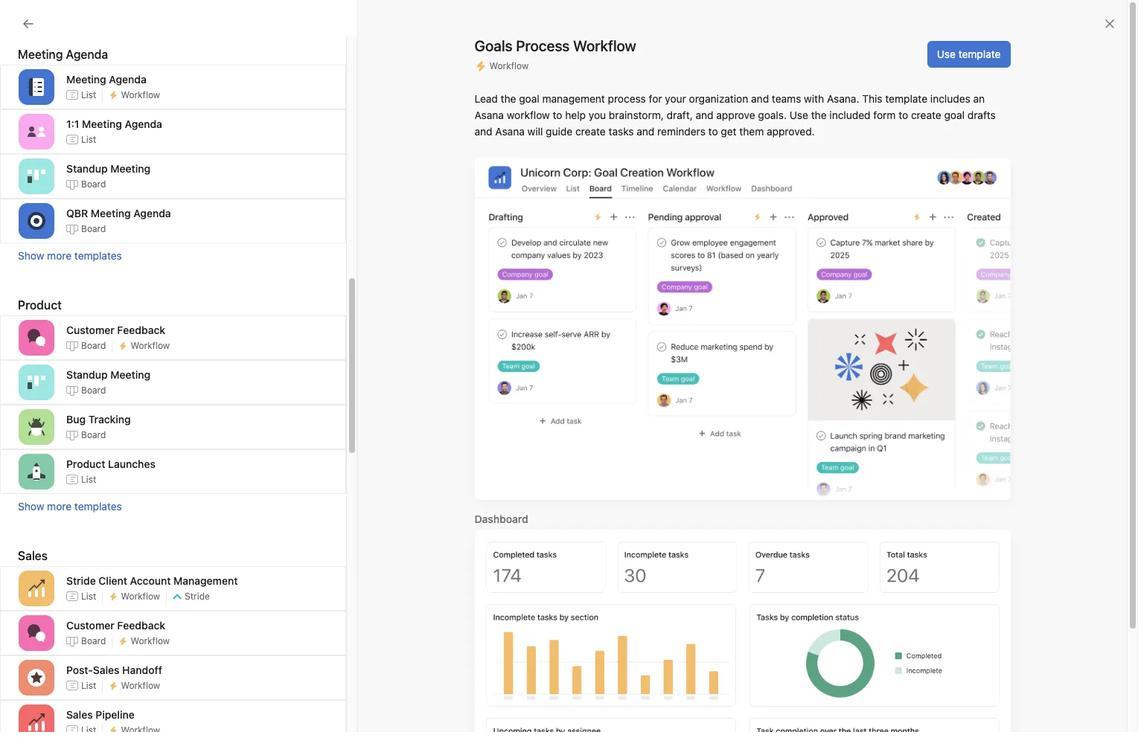 Task type: locate. For each thing, give the bounding box(es) containing it.
insights
[[18, 142, 57, 155]]

stride down management
[[185, 591, 210, 602]]

tasks down brainstorm,
[[609, 125, 634, 138]]

workflow right workspace
[[131, 340, 170, 351]]

0 vertical spatial feedback
[[117, 324, 165, 336]]

0 vertical spatial agenda
[[109, 73, 147, 85]]

sales
[[18, 550, 48, 563], [93, 664, 120, 677], [66, 709, 93, 721]]

list down "1:1 meeting agenda"
[[81, 134, 96, 145]]

first
[[56, 293, 75, 305]]

0 vertical spatial more
[[47, 249, 72, 262]]

sales up stride client account management image
[[18, 550, 48, 563]]

1 horizontal spatial stride
[[185, 591, 210, 602]]

template up share button
[[959, 48, 1001, 60]]

board down qbr
[[81, 223, 106, 234]]

product up team on the left top of page
[[18, 299, 62, 312]]

show down 'qbr meeting agenda' image at the left top of page
[[18, 249, 44, 262]]

goals up lead
[[475, 37, 513, 54]]

goals link
[[9, 210, 170, 234]]

feedback
[[117, 324, 165, 336], [117, 619, 165, 632]]

goals inside insights element
[[39, 215, 66, 228]]

1 vertical spatial customer feedback image
[[28, 625, 45, 643]]

meeting up the qbr meeting agenda
[[110, 162, 150, 175]]

my up the inbox
[[39, 74, 53, 87]]

0 vertical spatial standup meeting
[[66, 162, 150, 175]]

0 vertical spatial show more templates button
[[18, 249, 328, 262]]

board up qbr
[[81, 178, 106, 190]]

goal down includes
[[945, 109, 965, 121]]

templates
[[74, 249, 122, 262], [74, 500, 122, 513]]

1 vertical spatial tasks
[[609, 125, 634, 138]]

1 row from the top
[[179, 153, 1139, 180]]

2 standup meeting image from the top
[[28, 374, 45, 392]]

stride
[[66, 575, 96, 587], [185, 591, 210, 602]]

1 horizontal spatial goals
[[475, 37, 513, 54]]

list for meeting
[[81, 89, 96, 100]]

1 vertical spatial show
[[18, 500, 44, 513]]

workflow for 'post-sales handoff' icon
[[121, 680, 160, 691]]

1 minute ago
[[680, 188, 733, 199]]

standup meeting image
[[28, 168, 45, 185], [28, 374, 45, 392]]

0 vertical spatial templates
[[74, 249, 122, 262]]

0 vertical spatial customer feedback
[[66, 324, 165, 336]]

0%
[[815, 188, 829, 199]]

teams element
[[0, 314, 179, 368]]

standup meeting for 1st standup meeting image from the bottom
[[66, 368, 150, 381]]

cell containing on track
[[610, 180, 759, 208]]

product launches image
[[28, 463, 45, 481]]

management
[[543, 92, 605, 105]]

0 vertical spatial the
[[501, 92, 516, 105]]

board down bug tracking
[[81, 429, 106, 441]]

reporting link
[[9, 162, 170, 186]]

1 horizontal spatial product
[[66, 458, 105, 470]]

1 vertical spatial js
[[1005, 188, 1016, 199]]

first portfolio
[[268, 63, 355, 80]]

1 vertical spatial the
[[812, 109, 827, 121]]

the down 'with' on the top of page
[[812, 109, 827, 121]]

0 horizontal spatial dashboard
[[292, 90, 346, 103]]

1 vertical spatial show more templates
[[18, 500, 122, 513]]

product launches
[[66, 458, 156, 470]]

0 vertical spatial product
[[18, 299, 62, 312]]

use template button
[[928, 41, 1011, 68]]

show for meeting agenda
[[18, 249, 44, 262]]

asana
[[475, 109, 504, 121], [495, 125, 525, 138]]

1 show more templates from the top
[[18, 249, 122, 262]]

0 horizontal spatial product
[[18, 299, 62, 312]]

sales inside sales pipeline dropdown button
[[66, 709, 93, 721]]

lead
[[475, 92, 498, 105]]

0 vertical spatial show
[[18, 249, 44, 262]]

1 vertical spatial show more templates button
[[18, 500, 328, 513]]

management
[[174, 575, 238, 587]]

minute
[[686, 188, 715, 199]]

my for my first portfolio
[[244, 63, 265, 80]]

owner
[[1002, 161, 1029, 172]]

–
[[941, 188, 946, 200]]

standup meeting image down insights at the top of the page
[[28, 168, 45, 185]]

my for my tasks
[[39, 74, 53, 87]]

stride client account management
[[66, 575, 238, 587]]

my tasks link
[[9, 69, 170, 93]]

projects button
[[0, 241, 58, 259]]

more up first
[[47, 249, 72, 262]]

cross-
[[223, 187, 256, 200]]

1 more from the top
[[47, 249, 72, 262]]

0 horizontal spatial the
[[501, 92, 516, 105]]

standup for 1st standup meeting image from the bottom
[[66, 368, 108, 381]]

1 standup meeting image from the top
[[28, 168, 45, 185]]

my for my first portfolio
[[39, 293, 53, 305]]

templates down product launches on the left bottom of the page
[[74, 500, 122, 513]]

to up the guide
[[553, 109, 563, 121]]

my inside projects element
[[39, 293, 53, 305]]

0 horizontal spatial template
[[886, 92, 928, 105]]

list down product launches on the left bottom of the page
[[81, 474, 96, 485]]

more for meeting agenda
[[47, 249, 72, 262]]

templates for product
[[74, 500, 122, 513]]

goal
[[519, 92, 540, 105], [945, 109, 965, 121]]

invite
[[42, 707, 69, 719]]

0 vertical spatial customer
[[66, 324, 115, 336]]

1 vertical spatial goal
[[945, 109, 965, 121]]

feedback up handoff
[[117, 619, 165, 632]]

0 vertical spatial use
[[937, 48, 956, 60]]

create down you
[[576, 125, 606, 138]]

1 show more templates button from the top
[[18, 249, 328, 262]]

my down team on the left top of page
[[39, 346, 53, 359]]

standup meeting image up bug tracking image
[[28, 374, 45, 392]]

post-
[[66, 664, 93, 677]]

0 vertical spatial dashboard
[[292, 90, 346, 103]]

launches
[[108, 458, 156, 470]]

cell
[[610, 180, 759, 208]]

js down owner
[[1005, 188, 1016, 199]]

0 vertical spatial customer feedback image
[[28, 329, 45, 347]]

2 templates from the top
[[74, 500, 122, 513]]

0 horizontal spatial tasks
[[56, 74, 81, 87]]

sales left pipeline
[[66, 709, 93, 721]]

template up form
[[886, 92, 928, 105]]

tracking
[[88, 413, 131, 426]]

standup down my workspace link
[[66, 368, 108, 381]]

show more templates
[[18, 249, 122, 262], [18, 500, 122, 513]]

more
[[47, 249, 72, 262], [47, 500, 72, 513]]

to
[[553, 109, 563, 121], [899, 109, 909, 121], [709, 125, 718, 138]]

form
[[874, 109, 896, 121]]

approve
[[717, 109, 756, 121]]

asana down lead
[[475, 109, 504, 121]]

template inside lead the goal management process for your organization and teams with asana. this template includes an asana workflow to help you brainstorm, draft, and approve goals. use the included form to create goal drafts and asana will guide create tasks and reminders to get them approved.
[[886, 92, 928, 105]]

1 vertical spatial product
[[66, 458, 105, 470]]

show more templates button for product
[[18, 500, 328, 513]]

asana.
[[827, 92, 860, 105]]

show more templates down product launches icon
[[18, 500, 122, 513]]

and down brainstorm,
[[637, 125, 655, 138]]

goals for goals
[[39, 215, 66, 228]]

1 vertical spatial more
[[47, 500, 72, 513]]

1 list from the top
[[81, 89, 96, 100]]

1 horizontal spatial dashboard
[[475, 513, 529, 526]]

workflow down handoff
[[121, 680, 160, 691]]

cross-functional project plan row
[[179, 180, 1139, 209]]

goal up 'workflow'
[[519, 92, 540, 105]]

0 vertical spatial stride
[[66, 575, 96, 587]]

2 customer feedback from the top
[[66, 619, 165, 632]]

1 horizontal spatial js
[[1005, 188, 1016, 199]]

insights button
[[0, 140, 57, 158]]

list down meeting agenda
[[81, 89, 96, 100]]

1 show from the top
[[18, 249, 44, 262]]

0 vertical spatial standup meeting image
[[28, 168, 45, 185]]

show more templates down goals link
[[18, 249, 122, 262]]

on
[[635, 188, 647, 199]]

1 feedback from the top
[[117, 324, 165, 336]]

customer up post-
[[66, 619, 115, 632]]

customer up my workspace link
[[66, 324, 115, 336]]

functional
[[256, 187, 303, 200]]

the right lead
[[501, 92, 516, 105]]

tasks down meeting agenda
[[56, 74, 81, 87]]

list box
[[394, 6, 751, 30]]

qbr meeting agenda image
[[28, 212, 45, 230]]

and down organization
[[696, 109, 714, 121]]

meeting
[[66, 73, 106, 85], [82, 117, 122, 130], [110, 162, 150, 175], [91, 207, 131, 219], [110, 368, 150, 381]]

1 vertical spatial create
[[576, 125, 606, 138]]

meeting agenda
[[18, 48, 108, 61]]

teams
[[772, 92, 802, 105]]

tasks
[[56, 74, 81, 87], [609, 125, 634, 138]]

js
[[967, 67, 978, 79], [1005, 188, 1016, 199]]

agenda
[[109, 73, 147, 85], [125, 117, 162, 130], [133, 207, 171, 219]]

goals for goals process workflow
[[475, 37, 513, 54]]

use inside button
[[937, 48, 956, 60]]

workflow for 1st customer feedback image from the bottom
[[131, 636, 170, 647]]

to right form
[[899, 109, 909, 121]]

asana down 'workflow'
[[495, 125, 525, 138]]

plan
[[343, 187, 363, 200]]

2 more from the top
[[47, 500, 72, 513]]

my inside teams element
[[39, 346, 53, 359]]

standup meeting for 2nd standup meeting image from the bottom of the page
[[66, 162, 150, 175]]

cross-functional project plan
[[223, 187, 363, 200]]

board up bug tracking
[[81, 385, 106, 396]]

1:1
[[66, 117, 79, 130]]

portfolios
[[39, 191, 85, 204]]

1 standup from the top
[[66, 162, 108, 175]]

meeting right qbr
[[91, 207, 131, 219]]

inbox link
[[9, 93, 170, 117]]

0 horizontal spatial use
[[790, 109, 809, 121]]

workflow
[[490, 60, 529, 71], [121, 89, 160, 100], [131, 340, 170, 351], [121, 591, 160, 602], [131, 636, 170, 647], [121, 680, 160, 691]]

my inside global element
[[39, 74, 53, 87]]

standup up portfolios 'link'
[[66, 162, 108, 175]]

bug
[[66, 413, 86, 426]]

1:1 meeting agenda
[[66, 117, 162, 130]]

1 horizontal spatial tasks
[[609, 125, 634, 138]]

show more templates button down the qbr meeting agenda
[[18, 249, 328, 262]]

1 vertical spatial agenda
[[125, 117, 162, 130]]

customer feedback image
[[28, 329, 45, 347], [28, 625, 45, 643]]

workflow down the account
[[121, 591, 160, 602]]

customer feedback up my workspace link
[[66, 324, 165, 336]]

customer feedback image down stride client account management image
[[28, 625, 45, 643]]

2 standup meeting from the top
[[66, 368, 150, 381]]

show down product launches icon
[[18, 500, 44, 513]]

workflow down meeting agenda
[[121, 89, 160, 100]]

my left first portfolio
[[244, 63, 265, 80]]

0 vertical spatial goal
[[519, 92, 540, 105]]

hide sidebar image
[[19, 12, 31, 24]]

pipeline
[[96, 709, 135, 721]]

6 board from the top
[[81, 636, 106, 647]]

5 list from the top
[[81, 680, 96, 691]]

1 vertical spatial standup
[[66, 368, 108, 381]]

1 vertical spatial sales
[[93, 664, 120, 677]]

feedback down portfolio
[[117, 324, 165, 336]]

goals
[[475, 37, 513, 54], [39, 215, 66, 228]]

1 customer feedback image from the top
[[28, 329, 45, 347]]

product down the bug
[[66, 458, 105, 470]]

sales pipeline
[[66, 709, 135, 721]]

your
[[665, 92, 687, 105]]

stride for stride
[[185, 591, 210, 602]]

process
[[608, 92, 646, 105]]

list right stride client account management image
[[81, 591, 96, 602]]

customer feedback image left workspace
[[28, 329, 45, 347]]

1 vertical spatial standup meeting
[[66, 368, 150, 381]]

1 vertical spatial standup meeting image
[[28, 374, 45, 392]]

2 vertical spatial sales
[[66, 709, 93, 721]]

template
[[959, 48, 1001, 60], [886, 92, 928, 105]]

nov
[[948, 188, 965, 200]]

stride left client
[[66, 575, 96, 587]]

0 horizontal spatial stride
[[66, 575, 96, 587]]

0 horizontal spatial goals
[[39, 215, 66, 228]]

1 horizontal spatial goal
[[945, 109, 965, 121]]

1 board from the top
[[81, 178, 106, 190]]

0 vertical spatial create
[[912, 109, 942, 121]]

customer
[[66, 324, 115, 336], [66, 619, 115, 632]]

1 horizontal spatial use
[[937, 48, 956, 60]]

2 show more templates button from the top
[[18, 500, 328, 513]]

0 vertical spatial template
[[959, 48, 1001, 60]]

1 vertical spatial template
[[886, 92, 928, 105]]

workflow up messages
[[490, 60, 529, 71]]

to left get
[[709, 125, 718, 138]]

list down post-
[[81, 680, 96, 691]]

2 list from the top
[[81, 134, 96, 145]]

1 vertical spatial feedback
[[117, 619, 165, 632]]

standup meeting
[[66, 162, 150, 175], [66, 368, 150, 381]]

invite button
[[14, 700, 78, 727]]

1 vertical spatial stride
[[185, 591, 210, 602]]

feedback for 1st customer feedback image from the bottom
[[117, 619, 165, 632]]

workflow up handoff
[[131, 636, 170, 647]]

show more templates for meeting agenda
[[18, 249, 122, 262]]

show more templates button down launches
[[18, 500, 328, 513]]

workflow for stride client account management image
[[121, 591, 160, 602]]

0 horizontal spatial goal
[[519, 92, 540, 105]]

show for product
[[18, 500, 44, 513]]

reminders
[[658, 125, 706, 138]]

1 templates from the top
[[74, 249, 122, 262]]

product
[[18, 299, 62, 312], [66, 458, 105, 470]]

4 list from the top
[[81, 591, 96, 602]]

1 standup meeting from the top
[[66, 162, 150, 175]]

my first portfolio
[[244, 63, 355, 80]]

0 vertical spatial standup
[[66, 162, 108, 175]]

more down product launches on the left bottom of the page
[[47, 500, 72, 513]]

my left first
[[39, 293, 53, 305]]

0 vertical spatial tasks
[[56, 74, 81, 87]]

use up includes
[[937, 48, 956, 60]]

1 vertical spatial use
[[790, 109, 809, 121]]

js down use template
[[967, 67, 978, 79]]

cross-functional project plan link
[[223, 186, 363, 202]]

1 vertical spatial goals
[[39, 215, 66, 228]]

2 show from the top
[[18, 500, 44, 513]]

standup meeting down my workspace link
[[66, 368, 150, 381]]

sales left handoff
[[93, 664, 120, 677]]

2 standup from the top
[[66, 368, 108, 381]]

list image
[[206, 190, 214, 198]]

meeting down home 'link'
[[66, 73, 106, 85]]

row
[[179, 153, 1139, 180], [179, 179, 1139, 181]]

sales for sales pipeline
[[66, 709, 93, 721]]

0 vertical spatial show more templates
[[18, 249, 122, 262]]

board down my first portfolio link
[[81, 340, 106, 351]]

1 vertical spatial customer feedback
[[66, 619, 165, 632]]

show
[[18, 249, 44, 262], [18, 500, 44, 513]]

status
[[617, 161, 644, 172]]

home link
[[9, 45, 170, 69]]

1 horizontal spatial template
[[959, 48, 1001, 60]]

0 vertical spatial sales
[[18, 550, 48, 563]]

customer feedback up post-sales handoff
[[66, 619, 165, 632]]

sales for sales
[[18, 550, 48, 563]]

2 show more templates from the top
[[18, 500, 122, 513]]

2 feedback from the top
[[117, 619, 165, 632]]

goals down portfolios
[[39, 215, 66, 228]]

board up post-
[[81, 636, 106, 647]]

draft,
[[667, 109, 693, 121]]

1 vertical spatial customer
[[66, 619, 115, 632]]

0 vertical spatial js
[[967, 67, 978, 79]]

standup meeting up portfolios 'link'
[[66, 162, 150, 175]]

1 vertical spatial templates
[[74, 500, 122, 513]]

2 vertical spatial agenda
[[133, 207, 171, 219]]

meeting agenda
[[66, 73, 147, 85]]

0 vertical spatial goals
[[475, 37, 513, 54]]

templates down goals link
[[74, 249, 122, 262]]

create down includes
[[912, 109, 942, 121]]

use up approved.
[[790, 109, 809, 121]]



Task type: vqa. For each thing, say whether or not it's contained in the screenshot.
John Smith button
no



Task type: describe. For each thing, give the bounding box(es) containing it.
product for product
[[18, 299, 62, 312]]

workspace
[[56, 346, 108, 359]]

included
[[830, 109, 871, 121]]

help
[[565, 109, 586, 121]]

home
[[39, 51, 67, 63]]

and down lead
[[475, 125, 493, 138]]

2 row from the top
[[179, 179, 1139, 181]]

guide
[[546, 125, 573, 138]]

portfolios link
[[9, 186, 170, 210]]

post-sales handoff
[[66, 664, 162, 677]]

js button
[[1002, 185, 1078, 203]]

list for post-
[[81, 680, 96, 691]]

meeting down my workspace link
[[110, 368, 150, 381]]

my workspace
[[39, 346, 108, 359]]

1
[[680, 188, 684, 199]]

2 board from the top
[[81, 223, 106, 234]]

my tasks
[[39, 74, 81, 87]]

my first portfolio
[[39, 293, 118, 305]]

1 horizontal spatial to
[[709, 125, 718, 138]]

2 customer feedback image from the top
[[28, 625, 45, 643]]

stride for stride client account management
[[66, 575, 96, 587]]

meeting down "inbox" link
[[82, 117, 122, 130]]

product for product launches
[[66, 458, 105, 470]]

js inside button
[[1005, 188, 1016, 199]]

inbox
[[39, 98, 65, 111]]

projects
[[18, 244, 58, 256]]

them
[[740, 125, 764, 138]]

my workspace link
[[9, 341, 170, 365]]

with
[[804, 92, 825, 105]]

client
[[99, 575, 127, 587]]

account
[[130, 575, 171, 587]]

4 board from the top
[[81, 385, 106, 396]]

workflow
[[507, 109, 550, 121]]

workflow for meeting agenda "image"
[[121, 89, 160, 100]]

my for my workspace
[[39, 346, 53, 359]]

agenda for qbr meeting agenda
[[133, 207, 171, 219]]

3 list from the top
[[81, 474, 96, 485]]

today – nov 24
[[913, 188, 979, 200]]

show more templates for product
[[18, 500, 122, 513]]

3 board from the top
[[81, 340, 106, 351]]

reporting
[[39, 168, 86, 180]]

2 horizontal spatial to
[[899, 109, 909, 121]]

an
[[974, 92, 985, 105]]

stride client account management image
[[28, 580, 45, 598]]

project
[[306, 187, 340, 200]]

tasks inside lead the goal management process for your organization and teams with asana. this template includes an asana workflow to help you brainstorm, draft, and approve goals. use the included form to create goal drafts and asana will guide create tasks and reminders to get them approved.
[[609, 125, 634, 138]]

sales pipeline button
[[0, 701, 346, 733]]

organization
[[689, 92, 749, 105]]

cross-functional project plan cell
[[179, 180, 611, 209]]

5 board from the top
[[81, 429, 106, 441]]

bug tracking image
[[28, 419, 45, 436]]

share button
[[989, 63, 1038, 84]]

2 customer from the top
[[66, 619, 115, 632]]

goals.
[[758, 109, 787, 121]]

goals process workflow
[[475, 37, 637, 54]]

bug tracking
[[66, 413, 131, 426]]

my first portfolio link
[[9, 287, 170, 311]]

list for stride
[[81, 591, 96, 602]]

0 vertical spatial asana
[[475, 109, 504, 121]]

process workflow
[[516, 37, 637, 54]]

on track
[[635, 188, 671, 199]]

template inside button
[[959, 48, 1001, 60]]

messages
[[490, 90, 539, 103]]

projects element
[[0, 237, 179, 314]]

global element
[[0, 36, 179, 126]]

1 customer from the top
[[66, 324, 115, 336]]

0 horizontal spatial create
[[576, 125, 606, 138]]

1:1 meeting agenda image
[[28, 123, 45, 141]]

post-sales handoff image
[[28, 670, 45, 687]]

ago
[[717, 188, 733, 199]]

row containing status
[[179, 153, 1139, 180]]

qbr
[[66, 207, 88, 219]]

insights element
[[0, 136, 179, 237]]

and up goals.
[[752, 92, 769, 105]]

0 horizontal spatial js
[[967, 67, 978, 79]]

1 vertical spatial dashboard
[[475, 513, 529, 526]]

handoff
[[122, 664, 162, 677]]

drafts
[[968, 109, 996, 121]]

0 horizontal spatial to
[[553, 109, 563, 121]]

1 customer feedback from the top
[[66, 324, 165, 336]]

share
[[1007, 67, 1032, 79]]

brainstorm,
[[609, 109, 664, 121]]

messages link
[[490, 90, 539, 110]]

get
[[721, 125, 737, 138]]

sales pipeline image
[[28, 714, 45, 732]]

tasks inside global element
[[56, 74, 81, 87]]

feedback for second customer feedback image from the bottom
[[117, 324, 165, 336]]

use inside lead the goal management process for your organization and teams with asana. this template includes an asana workflow to help you brainstorm, draft, and approve goals. use the included form to create goal drafts and asana will guide create tasks and reminders to get them approved.
[[790, 109, 809, 121]]

1 horizontal spatial the
[[812, 109, 827, 121]]

show more templates button for meeting agenda
[[18, 249, 328, 262]]

includes
[[931, 92, 971, 105]]

workflow for second customer feedback image from the bottom
[[131, 340, 170, 351]]

portfolio
[[78, 293, 118, 305]]

team button
[[0, 319, 44, 337]]

approved.
[[767, 125, 815, 138]]

1 vertical spatial asana
[[495, 125, 525, 138]]

qbr meeting agenda
[[66, 207, 171, 219]]

you
[[589, 109, 606, 121]]

will
[[528, 125, 543, 138]]

team
[[18, 321, 44, 334]]

1 horizontal spatial create
[[912, 109, 942, 121]]

24
[[968, 188, 979, 200]]

more for product
[[47, 500, 72, 513]]

agenda for 1:1 meeting agenda
[[125, 117, 162, 130]]

track
[[649, 188, 671, 199]]

go back image
[[22, 18, 34, 30]]

today
[[913, 188, 938, 200]]

standup for 2nd standup meeting image from the bottom of the page
[[66, 162, 108, 175]]

close image
[[1104, 18, 1116, 30]]

meeting agenda image
[[28, 78, 45, 96]]

templates for meeting agenda
[[74, 249, 122, 262]]

for
[[649, 92, 662, 105]]

this
[[863, 92, 883, 105]]

dashboard link
[[292, 90, 346, 110]]

cell inside cross-functional project plan row
[[610, 180, 759, 208]]



